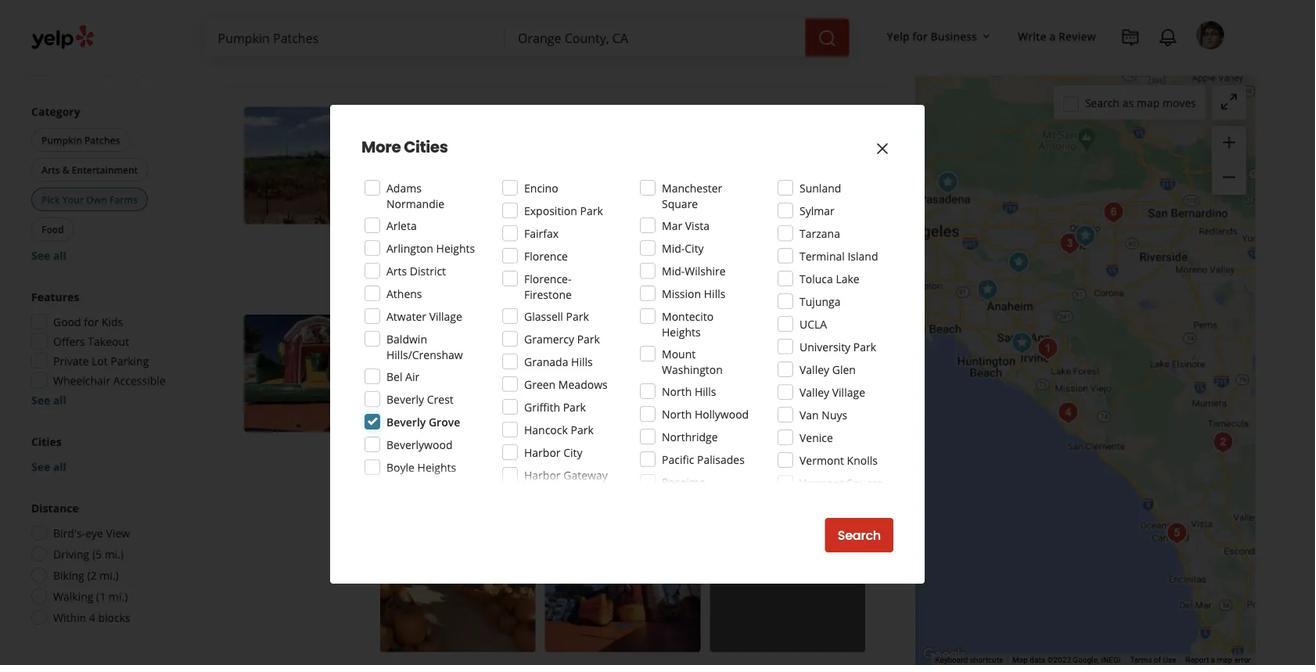 Task type: describe. For each thing, give the bounding box(es) containing it.
because
[[398, 467, 440, 482]]

business
[[931, 29, 977, 43]]

report a map error
[[1186, 656, 1251, 665]]

tickets
[[454, 6, 487, 21]]

map for error
[[1218, 656, 1233, 665]]

more inside pumpkins were reasonably priced! 6 pumpkins for $36.…" more
[[452, 259, 481, 274]]

farms
[[110, 193, 138, 206]]

see all for category
[[31, 248, 66, 263]]

eye
[[85, 526, 103, 540]]

fairfax
[[524, 226, 559, 241]]

0 vertical spatial pasadena pumpkin patch image
[[933, 167, 964, 198]]

16 locally owned v2 image
[[380, 413, 393, 425]]

beverly crest
[[387, 392, 454, 407]]

search button
[[825, 518, 894, 553]]

2 purchased from the left
[[634, 6, 688, 21]]

group containing category
[[28, 103, 194, 263]]

for inside pumpkins were reasonably priced! 6 pumpkins for $36.…" more
[[398, 259, 412, 274]]

search as map moves
[[1085, 95, 1197, 110]]

1 horizontal spatial more
[[572, 467, 601, 482]]

search image
[[818, 29, 837, 48]]

pumpkin
[[473, 227, 522, 242]]

valley for valley glen
[[800, 362, 830, 377]]

vista for vermont vista
[[847, 498, 872, 513]]

heights for arlington heights
[[436, 241, 475, 256]]

locally for until 9:00 pm
[[396, 203, 431, 218]]

pacoima
[[662, 475, 706, 490]]

map
[[1013, 656, 1028, 665]]

features
[[31, 289, 79, 304]]

beverly grove
[[387, 414, 460, 429]]

was inside was free entry. the kids had a great time. not too big but big enough for a few photo opps and the
[[559, 227, 579, 242]]

0 vertical spatial big
[[814, 227, 829, 242]]

grove
[[429, 414, 460, 429]]

little rascals pumpkin patch image
[[1098, 197, 1130, 228]]

we
[[591, 6, 607, 21]]

2 vertical spatial pumpkin
[[532, 366, 575, 379]]

pumpkins inside the "the owner (i believe he was the owner) was amazing! he sold us 2 extra large pumpkins for $20 total. these were big enough to normally sell for about $50. the price was so low because he said they had more…"
[[797, 435, 852, 450]]

until inside '"i never knew this existed until recently! my husband and i came on saturday and purchased tickets to enter at 1:30pm. we also purchased the souvenir cup so we could pick out 15…"'
[[530, 0, 553, 5]]

all for category
[[53, 248, 66, 263]]

the inside was free entry. the kids had a great time. not too big but big enough for a few photo opps and the
[[638, 227, 657, 242]]

the inside the "the owner (i believe he was the owner) was amazing! he sold us 2 extra large pumpkins for $20 total. these were big enough to normally sell for about $50. the price was so low because he said they had more…"
[[545, 435, 562, 450]]

photo
[[506, 243, 536, 258]]

north for north hills
[[662, 384, 692, 399]]

pumpkins down "tarzana"
[[801, 243, 855, 258]]

enough inside was free entry. the kids had a great time. not too big but big enough for a few photo opps and the
[[416, 243, 455, 258]]

griffith park
[[524, 400, 586, 414]]

glassell park
[[524, 309, 589, 324]]

frosty's forest pumpkin patch image
[[1055, 228, 1086, 259]]

notifications image
[[1159, 28, 1178, 47]]

see all button for category
[[31, 248, 66, 263]]

kids inside button
[[454, 366, 474, 379]]

north hollywood
[[662, 407, 749, 421]]

gramercy park
[[524, 331, 600, 346]]

projects image
[[1122, 28, 1140, 47]]

city for harbor city
[[564, 445, 583, 460]]

on
[[727, 0, 741, 5]]

a left great
[[705, 227, 711, 242]]

van nuys
[[800, 407, 848, 422]]

1:30pm.
[[546, 6, 588, 21]]

arts for arts district
[[387, 263, 407, 278]]

16 locally owned v2 image
[[380, 205, 393, 217]]

2
[[731, 435, 737, 450]]

exposition
[[524, 203, 578, 218]]

park for glassell park
[[566, 309, 589, 324]]

see all button for features
[[31, 392, 66, 407]]

open for open until 10:00 pm
[[380, 389, 410, 404]]

terms of use link
[[1130, 656, 1177, 665]]

3 see from the top
[[31, 459, 50, 474]]

16 speech v2 image
[[380, 437, 393, 450]]

granada hills
[[524, 354, 593, 369]]

1 horizontal spatial and
[[668, 0, 688, 5]]

within
[[53, 610, 86, 625]]

operated for until 10:00 pm
[[482, 411, 529, 426]]

vermont square
[[800, 475, 883, 490]]

option group containing distance
[[27, 500, 194, 630]]

distance
[[31, 500, 79, 515]]

"love
[[398, 227, 425, 242]]

private lot parking
[[53, 353, 149, 368]]

gateway
[[564, 468, 608, 482]]

zoom in image
[[1220, 133, 1239, 152]]

mid- for city
[[662, 241, 685, 256]]

group containing features
[[27, 289, 194, 408]]

kids activities link
[[451, 365, 523, 380]]

1 horizontal spatial pumpkin patches button
[[529, 365, 617, 380]]

see all for features
[[31, 392, 66, 407]]

large
[[769, 435, 795, 450]]

keyboard shortcuts
[[936, 656, 1003, 665]]

mission hills
[[662, 286, 726, 301]]

dogs
[[53, 42, 79, 57]]

driving
[[53, 547, 89, 562]]

7
[[564, 203, 570, 218]]

washington
[[662, 362, 723, 377]]

the inside '"i never knew this existed until recently! my husband and i came on saturday and purchased tickets to enter at 1:30pm. we also purchased the souvenir cup so we could pick out 15…"'
[[690, 6, 707, 21]]

16 chevron down v2 image
[[981, 30, 993, 43]]

hana field by tanaka farms image
[[1007, 328, 1038, 359]]

pumpkin patches button inside group
[[31, 128, 130, 152]]

van
[[800, 407, 819, 422]]

1 horizontal spatial pumpkin patches
[[532, 366, 614, 379]]

was down venice
[[793, 451, 813, 466]]

accepts apple pay
[[53, 61, 146, 76]]

pm for open until 9:00 pm
[[463, 181, 479, 196]]

3 all from the top
[[53, 459, 66, 474]]

said
[[458, 467, 479, 482]]

write a review
[[1018, 29, 1096, 43]]

owned for 9:00
[[434, 203, 468, 218]]

florence
[[524, 248, 568, 263]]

village for valley village
[[833, 385, 866, 400]]

private
[[53, 353, 89, 368]]

offers takeout
[[53, 334, 129, 349]]

locally owned & operated for 10:00
[[396, 411, 529, 426]]

vista for mar vista
[[685, 218, 710, 233]]

vermont for vermont knolls
[[800, 453, 844, 468]]

business
[[615, 203, 660, 218]]

were inside the "the owner (i believe he was the owner) was amazing! he sold us 2 extra large pumpkins for $20 total. these were big enough to normally sell for about $50. the price was so low because he said they had more…"
[[499, 451, 524, 466]]

operated for until 9:00 pm
[[482, 203, 529, 218]]

terminal island
[[800, 248, 879, 263]]

hills for north hills
[[695, 384, 717, 399]]

1 vertical spatial this
[[452, 227, 470, 242]]

was up the 'more…"'
[[522, 435, 542, 450]]

reasonably
[[695, 243, 751, 258]]

16 close v2 image
[[380, 52, 393, 64]]

0 vertical spatial he
[[507, 435, 520, 450]]

vermont vista
[[800, 498, 872, 513]]

wilshire
[[685, 263, 726, 278]]

atwater village
[[387, 309, 462, 324]]

"the
[[398, 435, 420, 450]]

price
[[765, 451, 791, 466]]

arlington heights
[[387, 241, 475, 256]]

existed
[[491, 0, 527, 5]]

north for north hollywood
[[662, 407, 692, 421]]

tujunga
[[800, 294, 841, 309]]

more
[[362, 136, 401, 158]]

patches for pumpkin patches button to the right
[[577, 366, 614, 379]]

more link
[[572, 467, 601, 482]]

0 vertical spatial kids
[[102, 314, 123, 329]]

2 horizontal spatial and
[[792, 0, 811, 5]]

square for manchester square
[[662, 196, 698, 211]]

mid-city
[[662, 241, 704, 256]]

all for features
[[53, 392, 66, 407]]

believe
[[468, 435, 504, 450]]

blocks
[[98, 610, 130, 625]]

had inside was free entry. the kids had a great time. not too big but big enough for a few photo opps and the
[[683, 227, 702, 242]]

keyboard
[[936, 656, 968, 665]]

enough inside the "the owner (i believe he was the owner) was amazing! he sold us 2 extra large pumpkins for $20 total. these were big enough to normally sell for about $50. the price was so low because he said they had more…"
[[545, 451, 584, 466]]

the inside the "the owner (i believe he was the owner) was amazing! he sold us 2 extra large pumpkins for $20 total. these were big enough to normally sell for about $50. the price was so low because he said they had more…"
[[743, 451, 762, 466]]

use
[[1164, 656, 1177, 665]]

university park
[[800, 339, 877, 354]]

16 speech v2 image
[[380, 229, 393, 242]]

to inside the "the owner (i believe he was the owner) was amazing! he sold us 2 extra large pumpkins for $20 total. these were big enough to normally sell for about $50. the price was so low because he said they had more…"
[[587, 451, 598, 466]]

10:00
[[438, 389, 466, 404]]

yelp
[[887, 29, 910, 43]]

low
[[831, 451, 849, 466]]

florence-
[[524, 271, 572, 286]]

0 vertical spatial takeout
[[461, 52, 498, 65]]

pm for open until 10:00 pm
[[469, 389, 486, 404]]

at
[[534, 6, 544, 21]]

(1
[[96, 589, 106, 604]]

amazing!
[[626, 435, 672, 450]]

total.
[[437, 451, 463, 466]]

palisades
[[697, 452, 745, 467]]

see for category
[[31, 248, 50, 263]]

harbor for harbor city
[[524, 445, 561, 460]]

open for open until 9:00 pm
[[380, 181, 410, 196]]

0 horizontal spatial big
[[398, 243, 413, 258]]

recently!
[[556, 0, 600, 5]]

yelp for business button
[[881, 22, 999, 50]]

cities inside 'more cities' dialog
[[404, 136, 448, 158]]

heights for boyle heights
[[418, 460, 456, 475]]

zoom out image
[[1220, 168, 1239, 187]]

0 horizontal spatial he
[[443, 467, 456, 482]]

3 see all from the top
[[31, 459, 66, 474]]

cup
[[757, 6, 776, 21]]

venegas family farms image
[[244, 107, 362, 224]]

4.9 star rating image
[[380, 133, 465, 149]]

souvenir
[[710, 6, 754, 21]]

more cities
[[362, 136, 448, 158]]

beverly for beverly crest
[[387, 392, 424, 407]]

a right write
[[1050, 29, 1056, 43]]



Task type: locate. For each thing, give the bounding box(es) containing it.
within 4 blocks
[[53, 610, 130, 625]]

owned for 10:00
[[434, 411, 468, 426]]

1 vertical spatial all
[[53, 392, 66, 407]]

kids up offers takeout
[[102, 314, 123, 329]]

takeout up private lot parking
[[88, 334, 129, 349]]

heights down owner
[[418, 460, 456, 475]]

1 vertical spatial map
[[1218, 656, 1233, 665]]

2 vertical spatial see all
[[31, 459, 66, 474]]

see for features
[[31, 392, 50, 407]]

locally owned & operated down 10:00
[[396, 411, 529, 426]]

0 vertical spatial so
[[779, 6, 790, 21]]

also
[[610, 6, 631, 21]]

pay
[[128, 61, 146, 76]]

he down the total.
[[443, 467, 456, 482]]

cities inside group
[[31, 434, 62, 449]]

offers for offers military discount
[[53, 22, 85, 37]]

boyle heights
[[387, 460, 456, 475]]

map left error
[[1218, 656, 1233, 665]]

vermont up the vermont vista at the bottom right of page
[[800, 475, 844, 490]]

2 vermont from the top
[[800, 475, 844, 490]]

kids up 10:00
[[454, 366, 474, 379]]

16 family owned v2 image
[[548, 413, 560, 425]]

mi.) right (2
[[100, 568, 119, 583]]

hills for mission hills
[[704, 286, 726, 301]]

vermont for vermont square
[[800, 475, 844, 490]]

enough up $36.…"
[[416, 243, 455, 258]]

until down the air
[[413, 389, 435, 404]]

0 vertical spatial map
[[1137, 95, 1160, 110]]

purchased down husband
[[634, 6, 688, 21]]

search
[[1085, 95, 1120, 110], [838, 527, 881, 544]]

vermont down vermont square
[[800, 498, 844, 513]]

dogs allowed
[[53, 42, 122, 57]]

pasadena pumpkin patch
[[380, 315, 578, 336]]

until for until 10:00 pm
[[413, 389, 435, 404]]

0 vertical spatial pumpkin patches
[[41, 133, 120, 146]]

0 vertical spatial had
[[683, 227, 702, 242]]

had
[[683, 227, 702, 242], [507, 467, 527, 482]]

takeout inside group
[[88, 334, 129, 349]]

more cities dialog
[[0, 0, 1316, 665]]

operated up believe
[[482, 411, 529, 426]]

1 locally owned & operated from the top
[[396, 203, 529, 218]]

arts & entertainment
[[41, 163, 138, 176]]

2 locally from the top
[[396, 411, 431, 426]]

a right "report"
[[1211, 656, 1216, 665]]

0 vertical spatial valley
[[800, 362, 830, 377]]

few
[[484, 243, 503, 258]]

reviews)
[[515, 341, 557, 355]]

driving (5 mi.)
[[53, 547, 124, 562]]

so inside the "the owner (i believe he was the owner) was amazing! he sold us 2 extra large pumpkins for $20 total. these were big enough to normally sell for about $50. the price was so low because he said they had more…"
[[816, 451, 828, 466]]

owned up amazing!
[[600, 411, 635, 426]]

& up your
[[62, 163, 69, 176]]

pumpkin inside group
[[41, 133, 82, 146]]

1 vertical spatial north
[[662, 407, 692, 421]]

military
[[88, 22, 126, 37]]

1 locally from the top
[[396, 203, 431, 218]]

info icon image
[[665, 204, 677, 216], [665, 204, 677, 216], [700, 412, 713, 424], [700, 412, 713, 424]]

was up normally
[[603, 435, 623, 450]]

2 locally owned & operated from the top
[[396, 411, 529, 426]]

2 offers from the top
[[53, 334, 85, 349]]

1 harbor from the top
[[524, 445, 561, 460]]

open until 10:00 pm
[[380, 389, 486, 404]]

0 horizontal spatial pasadena pumpkin patch image
[[244, 315, 362, 432]]

for up offers takeout
[[84, 314, 99, 329]]

0 vertical spatial the
[[690, 6, 707, 21]]

for right yelp
[[913, 29, 928, 43]]

0 vertical spatial vista
[[685, 218, 710, 233]]

the inside was free entry. the kids had a great time. not too big but big enough for a few photo opps and the
[[589, 243, 606, 258]]

search for search
[[838, 527, 881, 544]]

2 see all from the top
[[31, 392, 66, 407]]

1 see all button from the top
[[31, 248, 66, 263]]

carlsbad strawberry company image
[[1162, 518, 1193, 549]]

north down north hills
[[662, 407, 692, 421]]

and inside was free entry. the kids had a great time. not too big but big enough for a few photo opps and the
[[567, 243, 587, 258]]

map right as
[[1137, 95, 1160, 110]]

a left few
[[475, 243, 481, 258]]

arts for arts & entertainment
[[41, 163, 60, 176]]

1 vermont from the top
[[800, 453, 844, 468]]

1 mid- from the top
[[662, 241, 685, 256]]

1 vertical spatial harbor
[[524, 468, 561, 482]]

pumpkin patches inside group
[[41, 133, 120, 146]]

activities
[[476, 366, 520, 379]]

had inside the "the owner (i believe he was the owner) was amazing! he sold us 2 extra large pumpkins for $20 total. these were big enough to normally sell for about $50. the price was so low because he said they had more…"
[[507, 467, 527, 482]]

1 horizontal spatial he
[[507, 435, 520, 450]]

pumpkin
[[41, 133, 82, 146], [460, 315, 530, 336], [532, 366, 575, 379]]

the down extra
[[743, 451, 762, 466]]

1 horizontal spatial to
[[587, 451, 598, 466]]

1 vertical spatial arts
[[387, 263, 407, 278]]

big
[[814, 227, 829, 242], [398, 243, 413, 258], [527, 451, 543, 466]]

0 vertical spatial mid-
[[662, 241, 685, 256]]

enough up harbor gateway
[[545, 451, 584, 466]]

too
[[794, 227, 811, 242]]

delivery
[[396, 52, 433, 65]]

bel air
[[387, 369, 420, 384]]

valley up van
[[800, 385, 830, 400]]

0 vertical spatial search
[[1085, 95, 1120, 110]]

arlington
[[387, 241, 434, 256]]

purchased
[[398, 6, 452, 21], [634, 6, 688, 21]]

16 years in business v2 image
[[548, 205, 560, 217]]

1 open from the top
[[380, 181, 410, 196]]

1 vertical spatial big
[[398, 243, 413, 258]]

1 horizontal spatial takeout
[[461, 52, 498, 65]]

user actions element
[[875, 20, 1247, 116]]

2 see all button from the top
[[31, 392, 66, 407]]

expand map image
[[1220, 92, 1239, 111]]

0 vertical spatial were
[[666, 243, 692, 258]]

harbor for harbor gateway
[[524, 468, 561, 482]]

park for gramercy park
[[577, 331, 600, 346]]

(131 reviews)
[[490, 341, 557, 355]]

beverly down bel air
[[387, 392, 424, 407]]

for down "the on the left
[[398, 451, 412, 466]]

0 horizontal spatial vista
[[685, 218, 710, 233]]

were up they
[[499, 451, 524, 466]]

$20
[[415, 451, 434, 466]]

None search field
[[205, 19, 853, 56]]

he right believe
[[507, 435, 520, 450]]

pm right 9:00
[[463, 181, 479, 196]]

mount washington
[[662, 346, 723, 377]]

square down knolls
[[847, 475, 883, 490]]

for down the he on the bottom of page
[[668, 451, 683, 466]]

1 horizontal spatial had
[[683, 227, 702, 242]]

locally owned & operated for 9:00
[[396, 203, 529, 218]]

until up at
[[530, 0, 553, 5]]

yelp for business
[[887, 29, 977, 43]]

firestone
[[524, 287, 572, 302]]

were down kids
[[666, 243, 692, 258]]

2 vertical spatial heights
[[418, 460, 456, 475]]

hills
[[704, 286, 726, 301], [571, 354, 593, 369], [695, 384, 717, 399]]

0 horizontal spatial so
[[779, 6, 790, 21]]

beverly up "the on the left
[[387, 414, 426, 429]]

1 vertical spatial city
[[564, 445, 583, 460]]

and left i
[[668, 0, 688, 5]]

south coast farms farmstand image
[[1053, 397, 1084, 428]]

0 horizontal spatial to
[[490, 6, 501, 21]]

pumpkins up low
[[797, 435, 852, 450]]

he
[[675, 435, 689, 450]]

0 vertical spatial hills
[[704, 286, 726, 301]]

2 north from the top
[[662, 407, 692, 421]]

"the owner (i believe he was the owner) was amazing! he sold us 2 extra large pumpkins for $20 total. these were big enough to normally sell for about $50. the price was so low because he said they had more…"
[[398, 435, 852, 482]]

1 vertical spatial pumpkin patches button
[[529, 365, 617, 380]]

2 horizontal spatial pumpkin
[[532, 366, 575, 379]]

north
[[662, 384, 692, 399], [662, 407, 692, 421]]

park for university park
[[854, 339, 877, 354]]

1 vertical spatial open
[[380, 389, 410, 404]]

0 horizontal spatial cities
[[31, 434, 62, 449]]

1 horizontal spatial square
[[847, 475, 883, 490]]

this up tickets
[[469, 0, 488, 5]]

enchanted country pumpkins & christmas trees image
[[1004, 247, 1035, 278]]

takeout right 16 close v2 icon
[[461, 52, 498, 65]]

3.4 star rating image
[[380, 341, 465, 357]]

the
[[690, 6, 707, 21], [589, 243, 606, 258], [545, 435, 562, 450]]

tarzana
[[800, 226, 841, 241]]

mi.) for biking (2 mi.)
[[100, 568, 119, 583]]

1 vertical spatial pumpkin patches
[[532, 366, 614, 379]]

priced!
[[754, 243, 789, 258]]

kenny's strawberry farm image
[[1208, 427, 1239, 458]]

village
[[429, 309, 462, 324], [833, 385, 866, 400]]

see all button down the wheelchair
[[31, 392, 66, 407]]

0 horizontal spatial and
[[567, 243, 587, 258]]

0 vertical spatial harbor
[[524, 445, 561, 460]]

2 mid- from the top
[[662, 263, 685, 278]]

the
[[638, 227, 657, 242], [743, 451, 762, 466]]

valley for valley village
[[800, 385, 830, 400]]

& up "love that this pumpkin patch
[[471, 203, 479, 218]]

arts up athens
[[387, 263, 407, 278]]

vermont down venice
[[800, 453, 844, 468]]

big down "love
[[398, 243, 413, 258]]

1 horizontal spatial purchased
[[634, 6, 688, 21]]

& for 16 locally owned v2 image
[[471, 203, 479, 218]]

offers for offers takeout
[[53, 334, 85, 349]]

2 all from the top
[[53, 392, 66, 407]]

0 vertical spatial pumpkin
[[41, 133, 82, 146]]

great
[[714, 227, 741, 242]]

pasadena pumpkin patch image
[[933, 167, 964, 198], [244, 315, 362, 432]]

1 vertical spatial were
[[499, 451, 524, 466]]

0 vertical spatial to
[[490, 6, 501, 21]]

vista down vermont square
[[847, 498, 872, 513]]

square for vermont square
[[847, 475, 883, 490]]

arts up pick
[[41, 163, 60, 176]]

1 horizontal spatial the
[[743, 451, 762, 466]]

hills down wilshire
[[704, 286, 726, 301]]

pumpkin patches
[[41, 133, 120, 146], [532, 366, 614, 379]]

2 valley from the top
[[800, 385, 830, 400]]

0 horizontal spatial pumpkin patches
[[41, 133, 120, 146]]

1 horizontal spatial search
[[1085, 95, 1120, 110]]

sell
[[649, 451, 666, 466]]

0 vertical spatial city
[[685, 241, 704, 256]]

& inside arts & entertainment button
[[62, 163, 69, 176]]

& for 16 locally owned v2 icon
[[471, 411, 479, 426]]

1 vertical spatial so
[[816, 451, 828, 466]]

locally down beverly crest
[[396, 411, 431, 426]]

7 years in business
[[564, 203, 660, 218]]

1 vertical spatial pasadena pumpkin patch image
[[244, 315, 362, 432]]

mi.) for driving (5 mi.)
[[105, 547, 124, 562]]

was free entry. the kids had a great time. not too big but big enough for a few photo opps and the
[[398, 227, 849, 258]]

1 vertical spatial locally owned & operated
[[396, 411, 529, 426]]

"love that this pumpkin patch
[[398, 227, 556, 242]]

arts inside 'more cities' dialog
[[387, 263, 407, 278]]

and up we
[[792, 0, 811, 5]]

& for 16 family owned v2 icon
[[638, 411, 646, 426]]

the original manassero farms market image
[[1033, 333, 1064, 364]]

cities up the open until 9:00 pm
[[404, 136, 448, 158]]

1 vertical spatial village
[[833, 385, 866, 400]]

0 horizontal spatial map
[[1137, 95, 1160, 110]]

15…"
[[418, 22, 443, 36]]

1 beverly from the top
[[387, 392, 424, 407]]

vista right mar
[[685, 218, 710, 233]]

enough
[[416, 243, 455, 258], [545, 451, 584, 466]]

for
[[913, 29, 928, 43], [458, 243, 473, 258], [398, 259, 412, 274], [84, 314, 99, 329], [398, 451, 412, 466], [668, 451, 683, 466]]

for inside was free entry. the kids had a great time. not too big but big enough for a few photo opps and the
[[458, 243, 473, 258]]

0 horizontal spatial kids
[[102, 314, 123, 329]]

and down free
[[567, 243, 587, 258]]

1 north from the top
[[662, 384, 692, 399]]

1 horizontal spatial the
[[589, 243, 606, 258]]

1 all from the top
[[53, 248, 66, 263]]

pick your own farms button
[[31, 188, 148, 211]]

1 vertical spatial vermont
[[800, 475, 844, 490]]

was left free
[[559, 227, 579, 242]]

pick
[[842, 6, 862, 21]]

buena park pumpkin patch image
[[972, 274, 1004, 306]]

locally for until 10:00 pm
[[396, 411, 431, 426]]

0 vertical spatial open
[[380, 181, 410, 196]]

16 close v2 image
[[446, 52, 458, 64]]

mi.) right (1
[[109, 589, 128, 604]]

view
[[106, 526, 130, 540]]

0 vertical spatial see all
[[31, 248, 66, 263]]

heights for montecito heights
[[662, 324, 701, 339]]

this right that at the left top
[[452, 227, 470, 242]]

open until 9:00 pm
[[380, 181, 479, 196]]

all down the wheelchair
[[53, 392, 66, 407]]

1 vertical spatial patches
[[577, 366, 614, 379]]

0 horizontal spatial search
[[838, 527, 881, 544]]

operated up northridge
[[649, 411, 695, 426]]

search inside "button"
[[838, 527, 881, 544]]

for down arlington
[[398, 259, 412, 274]]

lake
[[836, 271, 860, 286]]

locally
[[396, 203, 431, 218], [396, 411, 431, 426]]

2 beverly from the top
[[387, 414, 426, 429]]

0 horizontal spatial more
[[452, 259, 481, 274]]

this inside '"i never knew this existed until recently! my husband and i came on saturday and purchased tickets to enter at 1:30pm. we also purchased the souvenir cup so we could pick out 15…"'
[[469, 0, 488, 5]]

owned down 10:00
[[434, 411, 468, 426]]

1 vertical spatial hills
[[571, 354, 593, 369]]

see all down food button
[[31, 248, 66, 263]]

1 vertical spatial had
[[507, 467, 527, 482]]

1 vertical spatial pumpkin
[[460, 315, 530, 336]]

0 horizontal spatial takeout
[[88, 334, 129, 349]]

patches inside group
[[84, 133, 120, 146]]

1 horizontal spatial enough
[[545, 451, 584, 466]]

arts inside arts & entertainment button
[[41, 163, 60, 176]]

village down glen
[[833, 385, 866, 400]]

option group
[[27, 500, 194, 630]]

search down the vermont vista at the bottom right of page
[[838, 527, 881, 544]]

mi.) for walking (1 mi.)
[[109, 589, 128, 604]]

village up baldwin hills/crenshaw
[[429, 309, 462, 324]]

baldwin
[[387, 331, 427, 346]]

category
[[31, 104, 80, 119]]

wheelchair
[[53, 373, 110, 388]]

park for griffith park
[[563, 400, 586, 414]]

vermont for vermont vista
[[800, 498, 844, 513]]

hills up meadows
[[571, 354, 593, 369]]

2 open from the top
[[380, 389, 410, 404]]

the down 16 family owned v2 icon
[[545, 435, 562, 450]]

north down washington at right
[[662, 384, 692, 399]]

1 vertical spatial the
[[743, 451, 762, 466]]

2 horizontal spatial the
[[690, 6, 707, 21]]

map region
[[750, 0, 1316, 665]]

glassell
[[524, 309, 563, 324]]

sylmar
[[800, 203, 835, 218]]

9:00
[[438, 181, 460, 196]]

pick
[[41, 193, 60, 206]]

vermont
[[800, 453, 844, 468], [800, 475, 844, 490], [800, 498, 844, 513]]

petting zoos
[[383, 366, 442, 379]]

square down manchester
[[662, 196, 698, 211]]

valley down university on the bottom right of the page
[[800, 362, 830, 377]]

1 horizontal spatial pumpkin
[[460, 315, 530, 336]]

harbor gateway
[[524, 468, 608, 482]]

were inside pumpkins were reasonably priced! 6 pumpkins for $36.…" more
[[666, 243, 692, 258]]

see all button up distance
[[31, 459, 66, 474]]

map data ©2023 google, inegi
[[1013, 656, 1121, 665]]

pumpkin patches button
[[31, 128, 130, 152], [529, 365, 617, 380]]

as
[[1123, 95, 1134, 110]]

2 harbor from the top
[[524, 468, 561, 482]]

for down "love that this pumpkin patch
[[458, 243, 473, 258]]

beverly for beverly grove
[[387, 414, 426, 429]]

0 vertical spatial mi.)
[[105, 547, 124, 562]]

could
[[811, 6, 839, 21]]

entry.
[[605, 227, 635, 242]]

1 offers from the top
[[53, 22, 85, 37]]

had right mar
[[683, 227, 702, 242]]

normandie
[[387, 196, 445, 211]]

1 vertical spatial he
[[443, 467, 456, 482]]

my
[[602, 0, 618, 5]]

city up harbor gateway
[[564, 445, 583, 460]]

0 horizontal spatial square
[[662, 196, 698, 211]]

0 horizontal spatial purchased
[[398, 6, 452, 21]]

for inside button
[[913, 29, 928, 43]]

park for hancock park
[[571, 422, 594, 437]]

1 vertical spatial heights
[[662, 324, 701, 339]]

heights inside montecito heights
[[662, 324, 701, 339]]

granada
[[524, 354, 569, 369]]

hills for granada hills
[[571, 354, 593, 369]]

1 horizontal spatial kids
[[454, 366, 474, 379]]

keyboard shortcuts button
[[936, 655, 1003, 665]]

shortcuts
[[970, 656, 1003, 665]]

(131 reviews) link
[[490, 339, 557, 356]]

group containing cities
[[31, 434, 194, 474]]

1 vertical spatial see all button
[[31, 392, 66, 407]]

owner
[[423, 435, 456, 450]]

3 vermont from the top
[[800, 498, 844, 513]]

1 horizontal spatial pasadena pumpkin patch image
[[933, 167, 964, 198]]

0 horizontal spatial were
[[499, 451, 524, 466]]

2 see from the top
[[31, 392, 50, 407]]

biking
[[53, 568, 84, 583]]

to inside '"i never knew this existed until recently! my husband and i came on saturday and purchased tickets to enter at 1:30pm. we also purchased the souvenir cup so we could pick out 15…"'
[[490, 6, 501, 21]]

0 horizontal spatial the
[[545, 435, 562, 450]]

pumpkins down entry.
[[609, 243, 664, 258]]

0 horizontal spatial village
[[429, 309, 462, 324]]

patches down gramercy park
[[577, 366, 614, 379]]

until for until 9:00 pm
[[413, 181, 435, 196]]

0 horizontal spatial city
[[564, 445, 583, 460]]

these
[[466, 451, 496, 466]]

search for search as map moves
[[1085, 95, 1120, 110]]

own
[[86, 193, 107, 206]]

city for mid-city
[[685, 241, 704, 256]]

more down "love that this pumpkin patch
[[452, 259, 481, 274]]

he
[[507, 435, 520, 450], [443, 467, 456, 482]]

0 vertical spatial pm
[[463, 181, 479, 196]]

all down food button
[[53, 248, 66, 263]]

(i
[[459, 435, 465, 450]]

1 vertical spatial beverly
[[387, 414, 426, 429]]

operated
[[482, 203, 529, 218], [482, 411, 529, 426], [649, 411, 695, 426]]

that
[[428, 227, 449, 242]]

so left low
[[816, 451, 828, 466]]

open down bel
[[380, 389, 410, 404]]

offers up dogs
[[53, 22, 85, 37]]

review
[[1059, 29, 1096, 43]]

map for moves
[[1137, 95, 1160, 110]]

patches up the entertainment
[[84, 133, 120, 146]]

operated up "pumpkin"
[[482, 203, 529, 218]]

beverly
[[387, 392, 424, 407], [387, 414, 426, 429]]

the down free
[[589, 243, 606, 258]]

& up amazing!
[[638, 411, 646, 426]]

©2023
[[1048, 656, 1071, 665]]

big inside the "the owner (i believe he was the owner) was amazing! he sold us 2 extra large pumpkins for $20 total. these were big enough to normally sell for about $50. the price was so low because he said they had more…"
[[527, 451, 543, 466]]

the down i
[[690, 6, 707, 21]]

more down 'owner)' at left bottom
[[572, 467, 601, 482]]

1 valley from the top
[[800, 362, 830, 377]]

group
[[28, 103, 194, 263], [1212, 126, 1247, 195], [27, 289, 194, 408], [31, 434, 194, 474]]

until left 9:00
[[413, 181, 435, 196]]

1 vertical spatial more
[[572, 467, 601, 482]]

in
[[603, 203, 613, 218]]

search left as
[[1085, 95, 1120, 110]]

about
[[686, 451, 716, 466]]

mid- for wilshire
[[662, 263, 685, 278]]

google image
[[920, 645, 971, 665]]

all up distance
[[53, 459, 66, 474]]

0 vertical spatial vermont
[[800, 453, 844, 468]]

1 vertical spatial until
[[413, 181, 435, 196]]

1 horizontal spatial patches
[[577, 366, 614, 379]]

venegas family farms image
[[1070, 220, 1102, 252]]

write
[[1018, 29, 1047, 43]]

the left kids
[[638, 227, 657, 242]]

offers inside group
[[53, 334, 85, 349]]

1 vertical spatial valley
[[800, 385, 830, 400]]

island
[[848, 248, 879, 263]]

so left we
[[779, 6, 790, 21]]

park for exposition park
[[580, 203, 603, 218]]

0 vertical spatial the
[[638, 227, 657, 242]]

venice
[[800, 430, 833, 445]]

1 see from the top
[[31, 248, 50, 263]]

close image
[[873, 139, 892, 158]]

0 horizontal spatial pumpkin patches button
[[31, 128, 130, 152]]

2 horizontal spatial big
[[814, 227, 829, 242]]

0 vertical spatial offers
[[53, 22, 85, 37]]

see all up distance
[[31, 459, 66, 474]]

locally owned & operated down 9:00
[[396, 203, 529, 218]]

mid- down mar
[[662, 241, 685, 256]]

& up believe
[[471, 411, 479, 426]]

0 vertical spatial cities
[[404, 136, 448, 158]]

were
[[666, 243, 692, 258], [499, 451, 524, 466]]

1 horizontal spatial vista
[[847, 498, 872, 513]]

1 see all from the top
[[31, 248, 66, 263]]

0 vertical spatial village
[[429, 309, 462, 324]]

wheelchair accessible
[[53, 373, 166, 388]]

village for atwater village
[[429, 309, 462, 324]]

patches for pumpkin patches button inside group
[[84, 133, 120, 146]]

square inside manchester square
[[662, 196, 698, 211]]

3 see all button from the top
[[31, 459, 66, 474]]

hills up north hollywood on the bottom right of the page
[[695, 384, 717, 399]]

zoos
[[420, 366, 442, 379]]

0 vertical spatial north
[[662, 384, 692, 399]]

1 purchased from the left
[[398, 6, 452, 21]]

so inside '"i never knew this existed until recently! my husband and i came on saturday and purchased tickets to enter at 1:30pm. we also purchased the souvenir cup so we could pick out 15…"'
[[779, 6, 790, 21]]

0 horizontal spatial pumpkin
[[41, 133, 82, 146]]

locally up "love
[[396, 203, 431, 218]]

patches
[[84, 133, 120, 146], [577, 366, 614, 379]]



Task type: vqa. For each thing, say whether or not it's contained in the screenshot.
the topmost Pumpkin
yes



